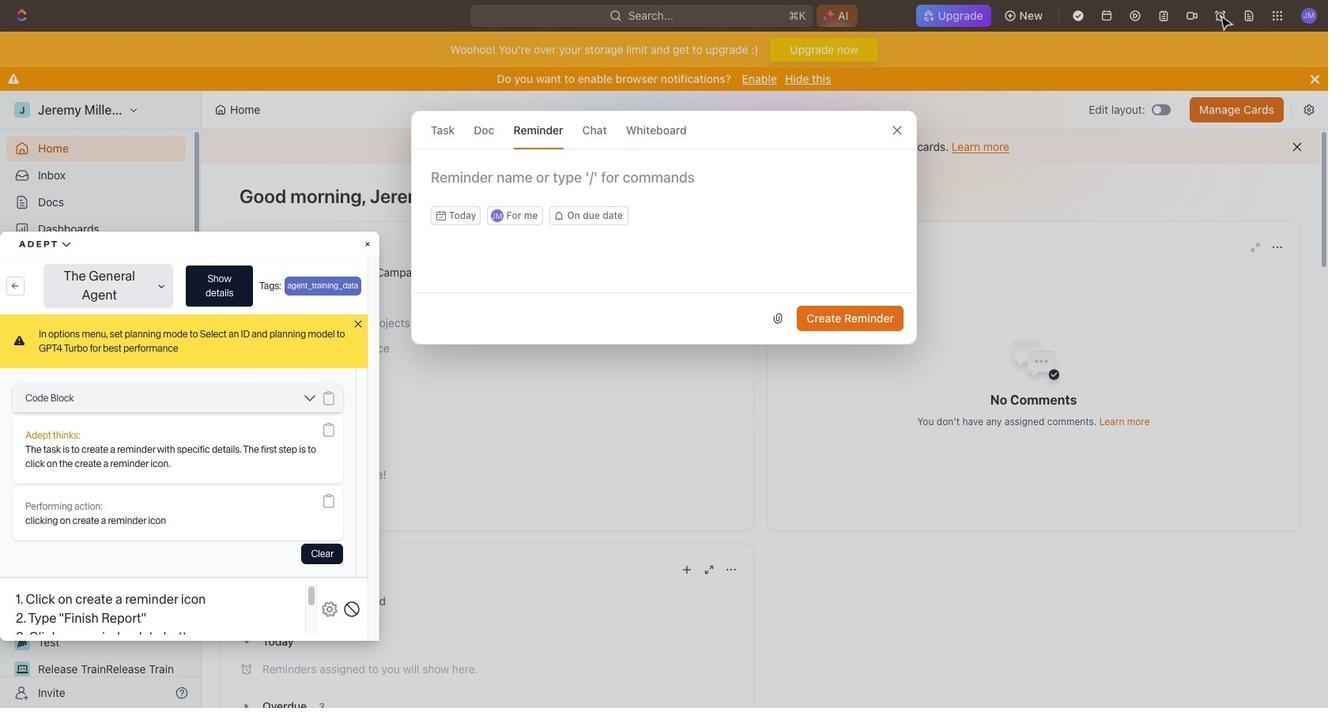 Task type: locate. For each thing, give the bounding box(es) containing it.
tab list
[[237, 583, 738, 621]]

sidebar navigation
[[0, 91, 202, 708]]

user group image
[[16, 450, 28, 459]]

alert
[[202, 130, 1319, 164]]

Reminder na﻿me or type '/' for commands text field
[[412, 168, 916, 206]]

dialog
[[411, 111, 917, 345]]



Task type: vqa. For each thing, say whether or not it's contained in the screenshot.
first generating invoice from the top of the page
no



